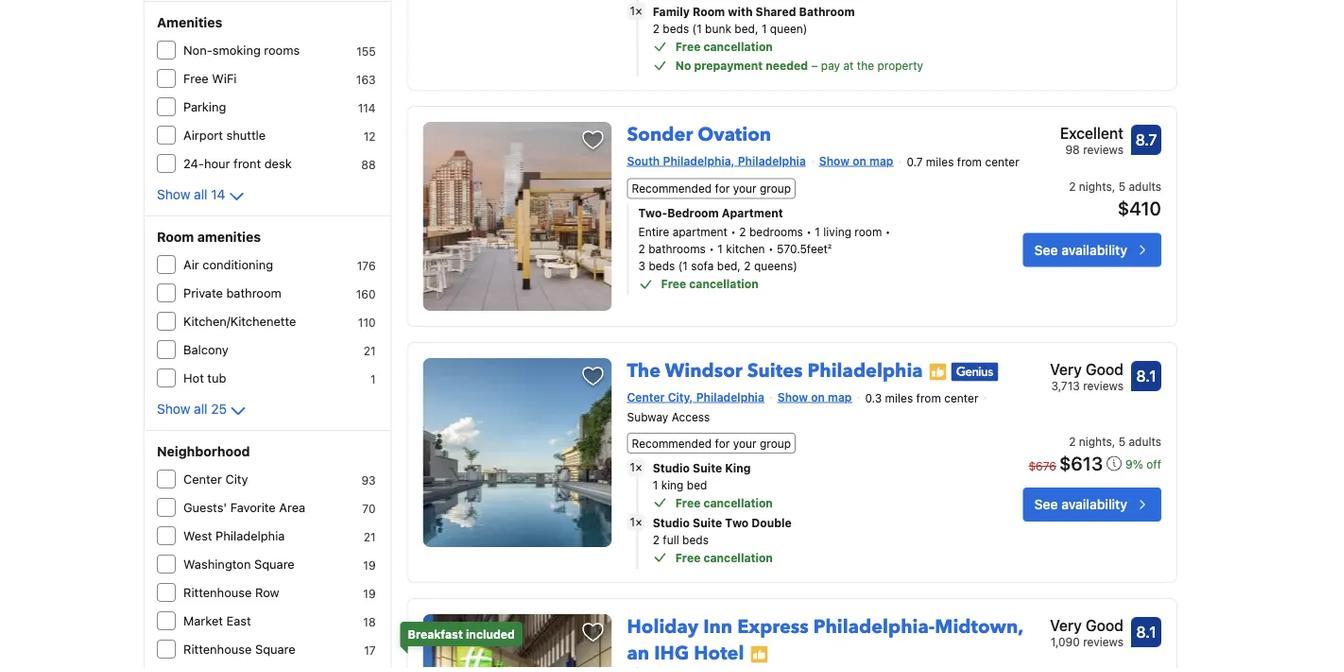 Task type: locate. For each thing, give the bounding box(es) containing it.
5 inside "2 nights , 5 adults $410"
[[1119, 180, 1126, 193]]

see availability link down $613
[[1023, 488, 1162, 522]]

0 vertical spatial see availability
[[1035, 242, 1128, 258]]

on left 0.7
[[853, 154, 867, 167]]

× for studio suite king
[[635, 461, 642, 474]]

genius discounts available at this property. image
[[952, 363, 999, 382], [952, 363, 999, 382]]

map left "0.3"
[[828, 390, 852, 404]]

3 1 × from the top
[[630, 515, 642, 529]]

show all 14
[[157, 187, 225, 202]]

show all 25 button
[[157, 400, 250, 423]]

0 horizontal spatial room
[[157, 229, 194, 245]]

free cancellation down bunk
[[676, 40, 773, 53]]

0 vertical spatial from
[[957, 155, 982, 169]]

2 5 from the top
[[1119, 435, 1126, 448]]

0 vertical spatial scored 8.1 element
[[1131, 361, 1162, 391]]

1 vertical spatial 19
[[363, 587, 376, 600]]

nights for 2 nights , 5 adults
[[1079, 435, 1112, 448]]

center for 0.7 miles from center
[[985, 155, 1020, 169]]

desk
[[264, 156, 292, 171]]

2 see availability from the top
[[1035, 497, 1128, 512]]

2 down 98
[[1069, 180, 1076, 193]]

1 vertical spatial reviews
[[1083, 379, 1124, 392]]

center
[[627, 390, 665, 404], [183, 472, 222, 486]]

1 vertical spatial 5
[[1119, 435, 1126, 448]]

1 recommended from the top
[[632, 182, 712, 195]]

1 vertical spatial ×
[[635, 461, 642, 474]]

19 for washington square
[[363, 559, 376, 572]]

1 × for studio suite king
[[630, 461, 642, 474]]

studio up full
[[653, 516, 690, 529]]

all left 14 on the top of page
[[194, 187, 208, 202]]

21 down 110
[[364, 344, 376, 357]]

suite for bed
[[693, 461, 722, 474]]

from inside 0.3 miles from center subway access
[[916, 392, 941, 405]]

free cancellation down sofa
[[661, 277, 759, 291]]

good inside very good 3,713 reviews
[[1086, 361, 1124, 379]]

kitchen
[[726, 242, 765, 256]]

1 vertical spatial on
[[811, 390, 825, 404]]

center inside 0.3 miles from center subway access
[[944, 392, 979, 405]]

2 studio from the top
[[653, 516, 690, 529]]

free cancellation down studio suite two double
[[676, 551, 773, 564]]

see availability for good
[[1035, 497, 1128, 512]]

5 for 2 nights , 5 adults
[[1119, 435, 1126, 448]]

no
[[676, 59, 691, 72]]

1 adults from the top
[[1129, 180, 1162, 193]]

1 vertical spatial your
[[733, 437, 757, 450]]

suite inside studio suite two double link
[[693, 516, 722, 529]]

2 , from the top
[[1112, 435, 1116, 448]]

1 21 from the top
[[364, 344, 376, 357]]

miles right "0.3"
[[885, 392, 913, 405]]

rittenhouse down market east
[[183, 642, 252, 656]]

good
[[1086, 361, 1124, 379], [1086, 617, 1124, 635]]

8.1
[[1137, 367, 1157, 385], [1137, 623, 1157, 641]]

1 vertical spatial 8.1
[[1137, 623, 1157, 641]]

1 vertical spatial 21
[[364, 530, 376, 543]]

1 vertical spatial scored 8.1 element
[[1131, 617, 1162, 647]]

miles for 0.3
[[885, 392, 913, 405]]

0 vertical spatial room
[[693, 5, 725, 18]]

0 vertical spatial on
[[853, 154, 867, 167]]

1 vertical spatial center
[[944, 392, 979, 405]]

1 × from the top
[[635, 4, 642, 18]]

good inside very good 1,090 reviews
[[1086, 617, 1124, 635]]

2 see from the top
[[1035, 497, 1058, 512]]

1 vertical spatial nights
[[1079, 435, 1112, 448]]

free wifi
[[183, 71, 237, 86]]

1 horizontal spatial on
[[853, 154, 867, 167]]

1 for from the top
[[715, 182, 730, 195]]

this property is part of our preferred partner program. it's committed to providing excellent service and good value. it'll pay us a higher commission if you make a booking. image
[[750, 645, 769, 664]]

5 for 2 nights , 5 adults $410
[[1119, 180, 1126, 193]]

1 vertical spatial show on map
[[778, 390, 852, 404]]

free down 1 king bed
[[676, 496, 701, 509]]

17
[[364, 644, 376, 657]]

this property is part of our preferred partner program. it's committed to providing excellent service and good value. it'll pay us a higher commission if you make a booking. image for philadelphia-
[[750, 645, 769, 664]]

free cancellation for apartment
[[661, 277, 759, 291]]

from right 0.7
[[957, 155, 982, 169]]

miles
[[926, 155, 954, 169], [885, 392, 913, 405]]

very good element for very good 1,090 reviews
[[1050, 614, 1124, 637]]

1 studio from the top
[[653, 461, 690, 474]]

1 vertical spatial rittenhouse
[[183, 642, 252, 656]]

1 vertical spatial recommended
[[632, 437, 712, 450]]

0 vertical spatial center
[[627, 390, 665, 404]]

1 horizontal spatial map
[[870, 154, 894, 167]]

nights
[[1079, 180, 1112, 193], [1079, 435, 1112, 448]]

see availability down "2 nights , 5 adults $410"
[[1035, 242, 1128, 258]]

all for 14
[[194, 187, 208, 202]]

9% off
[[1126, 458, 1162, 471]]

availability for good
[[1062, 497, 1128, 512]]

0 horizontal spatial center
[[183, 472, 222, 486]]

0 vertical spatial recommended for your group
[[632, 182, 791, 195]]

1 horizontal spatial room
[[693, 5, 725, 18]]

0 vertical spatial bed,
[[735, 22, 759, 35]]

1 vertical spatial see
[[1035, 497, 1058, 512]]

2 recommended for your group from the top
[[632, 437, 791, 450]]

reviews
[[1083, 143, 1124, 156], [1083, 379, 1124, 392], [1083, 635, 1124, 648]]

reviews for very good 3,713 reviews
[[1083, 379, 1124, 392]]

• up kitchen
[[731, 225, 736, 239]]

1 vertical spatial map
[[828, 390, 852, 404]]

very up 1,090
[[1050, 617, 1082, 635]]

1 5 from the top
[[1119, 180, 1126, 193]]

show down 'hot'
[[157, 401, 190, 417]]

sonder ovation image
[[423, 122, 612, 311]]

bed,
[[735, 22, 759, 35], [717, 259, 741, 273]]

, for 2 nights , 5 adults $410
[[1112, 180, 1116, 193]]

for up two-bedroom apartment
[[715, 182, 730, 195]]

recommended for very
[[632, 437, 712, 450]]

1 vertical spatial bed,
[[717, 259, 741, 273]]

1 vertical spatial from
[[916, 392, 941, 405]]

0 vertical spatial show on map
[[819, 154, 894, 167]]

(1
[[692, 22, 702, 35], [678, 259, 688, 273]]

0 horizontal spatial (1
[[678, 259, 688, 273]]

for up king
[[715, 437, 730, 450]]

your up king
[[733, 437, 757, 450]]

2 inside "2 nights , 5 adults $410"
[[1069, 180, 1076, 193]]

1 very from the top
[[1050, 361, 1082, 379]]

1 vertical spatial studio
[[653, 516, 690, 529]]

1 1 × from the top
[[630, 4, 642, 18]]

1 , from the top
[[1112, 180, 1116, 193]]

recommended for your group
[[632, 182, 791, 195], [632, 437, 791, 450]]

1 reviews from the top
[[1083, 143, 1124, 156]]

0 vertical spatial 5
[[1119, 180, 1126, 193]]

center right "0.3"
[[944, 392, 979, 405]]

this property is part of our preferred partner program. it's committed to providing excellent service and good value. it'll pay us a higher commission if you make a booking. image
[[929, 363, 948, 382], [929, 363, 948, 382], [750, 645, 769, 664]]

0 horizontal spatial miles
[[885, 392, 913, 405]]

very
[[1050, 361, 1082, 379], [1050, 617, 1082, 635]]

express
[[737, 614, 809, 640]]

beds right full
[[683, 533, 709, 546]]

× for studio suite two double
[[635, 515, 642, 529]]

0 vertical spatial studio
[[653, 461, 690, 474]]

excellent
[[1060, 124, 1124, 142]]

free down '2 full beds'
[[676, 551, 701, 564]]

1 horizontal spatial miles
[[926, 155, 954, 169]]

1 rittenhouse from the top
[[183, 586, 252, 600]]

king
[[725, 461, 751, 474]]

1 ×
[[630, 4, 642, 18], [630, 461, 642, 474], [630, 515, 642, 529]]

family room with shared bathroom
[[653, 5, 855, 18]]

rooms
[[264, 43, 300, 57]]

show down suites
[[778, 390, 808, 404]]

163
[[356, 73, 376, 86]]

cancellation for king
[[704, 496, 773, 509]]

2 nights from the top
[[1079, 435, 1112, 448]]

0 vertical spatial very
[[1050, 361, 1082, 379]]

0 vertical spatial square
[[254, 557, 295, 571]]

square down row
[[255, 642, 296, 656]]

8.1 for very good 3,713 reviews
[[1137, 367, 1157, 385]]

rittenhouse up market east
[[183, 586, 252, 600]]

21 down the 70
[[364, 530, 376, 543]]

bedroom
[[668, 206, 719, 220]]

room up air
[[157, 229, 194, 245]]

9%
[[1126, 458, 1144, 471]]

1 suite from the top
[[693, 461, 722, 474]]

1 availability from the top
[[1062, 242, 1128, 258]]

1 vertical spatial miles
[[885, 392, 913, 405]]

studio up king
[[653, 461, 690, 474]]

all left 25
[[194, 401, 208, 417]]

0 vertical spatial nights
[[1079, 180, 1112, 193]]

room
[[693, 5, 725, 18], [157, 229, 194, 245]]

2 adults from the top
[[1129, 435, 1162, 448]]

cancellation up 'two'
[[704, 496, 773, 509]]

1 8.1 from the top
[[1137, 367, 1157, 385]]

1 see availability link from the top
[[1023, 233, 1162, 267]]

2 see availability link from the top
[[1023, 488, 1162, 522]]

0 vertical spatial reviews
[[1083, 143, 1124, 156]]

0 vertical spatial 19
[[363, 559, 376, 572]]

airport
[[183, 128, 223, 142]]

adults
[[1129, 180, 1162, 193], [1129, 435, 1162, 448]]

entire
[[639, 225, 669, 239]]

0 vertical spatial center
[[985, 155, 1020, 169]]

1 vertical spatial adults
[[1129, 435, 1162, 448]]

free left 'wifi'
[[183, 71, 209, 86]]

1 vertical spatial 1 ×
[[630, 461, 642, 474]]

1
[[630, 4, 635, 18], [762, 22, 767, 35], [815, 225, 820, 239], [718, 242, 723, 256], [371, 372, 376, 386], [630, 461, 635, 474], [653, 478, 658, 491], [630, 515, 635, 529]]

1 vertical spatial good
[[1086, 617, 1124, 635]]

free up no
[[676, 40, 701, 53]]

entire apartment • 2 bedrooms • 1 living room • 2 bathrooms • 1 kitchen • 570.5feet² 3 beds (1 sofa bed, 2 queens)
[[639, 225, 891, 273]]

the windsor suites philadelphia
[[627, 358, 923, 384]]

2 availability from the top
[[1062, 497, 1128, 512]]

0 vertical spatial 1 ×
[[630, 4, 642, 18]]

suite inside the studio suite king link
[[693, 461, 722, 474]]

0 vertical spatial your
[[733, 182, 757, 195]]

2 vertical spatial ×
[[635, 515, 642, 529]]

176
[[357, 259, 376, 272]]

nights inside "2 nights , 5 adults $410"
[[1079, 180, 1112, 193]]

1 scored 8.1 element from the top
[[1131, 361, 1162, 391]]

2 suite from the top
[[693, 516, 722, 529]]

your
[[733, 182, 757, 195], [733, 437, 757, 450]]

reviews inside very good 3,713 reviews
[[1083, 379, 1124, 392]]

2 19 from the top
[[363, 587, 376, 600]]

philadelphia down favorite
[[216, 529, 285, 543]]

studio suite two double
[[653, 516, 792, 529]]

nights down 98
[[1079, 180, 1112, 193]]

0 vertical spatial good
[[1086, 361, 1124, 379]]

good for very good 1,090 reviews
[[1086, 617, 1124, 635]]

recommended up the two-
[[632, 182, 712, 195]]

square for rittenhouse square
[[255, 642, 296, 656]]

availability down "2 nights , 5 adults $410"
[[1062, 242, 1128, 258]]

1 vertical spatial see availability link
[[1023, 488, 1162, 522]]

ovation
[[698, 122, 771, 148]]

cancellation down 'two'
[[704, 551, 773, 564]]

1 horizontal spatial center
[[627, 390, 665, 404]]

very up 3,713
[[1050, 361, 1082, 379]]

0 horizontal spatial from
[[916, 392, 941, 405]]

0 vertical spatial 8.1
[[1137, 367, 1157, 385]]

1,090
[[1051, 635, 1080, 648]]

1 vertical spatial group
[[760, 437, 791, 450]]

2 recommended from the top
[[632, 437, 712, 450]]

king
[[661, 478, 684, 491]]

square for washington square
[[254, 557, 295, 571]]

see for good
[[1035, 497, 1058, 512]]

cancellation down 2 beds (1 bunk bed, 1 queen)
[[704, 40, 773, 53]]

0 horizontal spatial center
[[944, 392, 979, 405]]

0 vertical spatial see
[[1035, 242, 1058, 258]]

see availability for 98
[[1035, 242, 1128, 258]]

from right "0.3"
[[916, 392, 941, 405]]

non-smoking rooms
[[183, 43, 300, 57]]

2 your from the top
[[733, 437, 757, 450]]

off
[[1147, 458, 1162, 471]]

570.5feet²
[[777, 242, 832, 256]]

reviews right 1,090
[[1083, 635, 1124, 648]]

air conditioning
[[183, 258, 273, 272]]

1 king bed
[[653, 478, 707, 491]]

0 horizontal spatial map
[[828, 390, 852, 404]]

1 vertical spatial very good element
[[1050, 614, 1124, 637]]

recommended for your group up two-bedroom apartment
[[632, 182, 791, 195]]

2 for from the top
[[715, 437, 730, 450]]

(1 inside "entire apartment • 2 bedrooms • 1 living room • 2 bathrooms • 1 kitchen • 570.5feet² 3 beds (1 sofa bed, 2 queens)"
[[678, 259, 688, 273]]

(1 down bathrooms in the top of the page
[[678, 259, 688, 273]]

free cancellation up studio suite two double
[[676, 496, 773, 509]]

2 all from the top
[[194, 401, 208, 417]]

center
[[985, 155, 1020, 169], [944, 392, 979, 405]]

2 very from the top
[[1050, 617, 1082, 635]]

0 vertical spatial for
[[715, 182, 730, 195]]

1 vertical spatial availability
[[1062, 497, 1128, 512]]

1 square from the top
[[254, 557, 295, 571]]

1 vertical spatial for
[[715, 437, 730, 450]]

very inside very good 1,090 reviews
[[1050, 617, 1082, 635]]

scored 8.1 element for very good 3,713 reviews
[[1131, 361, 1162, 391]]

miles right 0.7
[[926, 155, 954, 169]]

0 horizontal spatial on
[[811, 390, 825, 404]]

0.7 miles from center
[[907, 155, 1020, 169]]

very inside very good 3,713 reviews
[[1050, 361, 1082, 379]]

1 vertical spatial center
[[183, 472, 222, 486]]

1 horizontal spatial center
[[985, 155, 1020, 169]]

shuttle
[[226, 128, 266, 142]]

ihg
[[654, 641, 689, 667]]

scored 8.1 element right very good 1,090 reviews
[[1131, 617, 1162, 647]]

nights up $613
[[1079, 435, 1112, 448]]

1 horizontal spatial from
[[957, 155, 982, 169]]

access
[[672, 410, 710, 423]]

philadelphia up "0.3"
[[808, 358, 923, 384]]

2 up $613
[[1069, 435, 1076, 448]]

cancellation for with
[[704, 40, 773, 53]]

group up the studio suite king link
[[760, 437, 791, 450]]

suite left 'two'
[[693, 516, 722, 529]]

scored 8.1 element right very good 3,713 reviews
[[1131, 361, 1162, 391]]

suite up bed
[[693, 461, 722, 474]]

0 vertical spatial see availability link
[[1023, 233, 1162, 267]]

room up bunk
[[693, 5, 725, 18]]

free cancellation for two
[[676, 551, 773, 564]]

square up row
[[254, 557, 295, 571]]

on down the windsor suites philadelphia
[[811, 390, 825, 404]]

adults inside "2 nights , 5 adults $410"
[[1129, 180, 1162, 193]]

2 group from the top
[[760, 437, 791, 450]]

map for very good
[[828, 390, 852, 404]]

show inside show all 14 dropdown button
[[157, 187, 190, 202]]

8.1 right very good 3,713 reviews
[[1137, 367, 1157, 385]]

very good element
[[1050, 358, 1124, 381], [1050, 614, 1124, 637]]

bedrooms
[[750, 225, 803, 239]]

center for center city
[[183, 472, 222, 486]]

(1 left bunk
[[692, 22, 702, 35]]

1 19 from the top
[[363, 559, 376, 572]]

2 vertical spatial 1 ×
[[630, 515, 642, 529]]

1 vertical spatial suite
[[693, 516, 722, 529]]

2 × from the top
[[635, 461, 642, 474]]

0 vertical spatial all
[[194, 187, 208, 202]]

2 vertical spatial reviews
[[1083, 635, 1124, 648]]

hour
[[204, 156, 230, 171]]

reviews inside excellent 98 reviews
[[1083, 143, 1124, 156]]

1 vertical spatial (1
[[678, 259, 688, 273]]

2 reviews from the top
[[1083, 379, 1124, 392]]

0 vertical spatial group
[[760, 182, 791, 195]]

all for 25
[[194, 401, 208, 417]]

2 very good element from the top
[[1050, 614, 1124, 637]]

2 good from the top
[[1086, 617, 1124, 635]]

1 vertical spatial see availability
[[1035, 497, 1128, 512]]

2 nights , 5 adults
[[1069, 435, 1162, 448]]

show down 24-
[[157, 187, 190, 202]]

1 vertical spatial all
[[194, 401, 208, 417]]

bed, down with on the top of the page
[[735, 22, 759, 35]]

free
[[676, 40, 701, 53], [183, 71, 209, 86], [661, 277, 686, 291], [676, 496, 701, 509], [676, 551, 701, 564]]

1 group from the top
[[760, 182, 791, 195]]

very for very good 1,090 reviews
[[1050, 617, 1082, 635]]

1 see from the top
[[1035, 242, 1058, 258]]

2
[[653, 22, 660, 35], [1069, 180, 1076, 193], [739, 225, 746, 239], [639, 242, 645, 256], [744, 259, 751, 273], [1069, 435, 1076, 448], [653, 533, 660, 546]]

show on map down suites
[[778, 390, 852, 404]]

for
[[715, 182, 730, 195], [715, 437, 730, 450]]

0 vertical spatial 21
[[364, 344, 376, 357]]

0 vertical spatial availability
[[1062, 242, 1128, 258]]

philadelphia-
[[814, 614, 935, 640]]

your up apartment
[[733, 182, 757, 195]]

see
[[1035, 242, 1058, 258], [1035, 497, 1058, 512]]

availability down $613
[[1062, 497, 1128, 512]]

at
[[844, 59, 854, 72]]

free down bathrooms in the top of the page
[[661, 277, 686, 291]]

very for very good 3,713 reviews
[[1050, 361, 1082, 379]]

all
[[194, 187, 208, 202], [194, 401, 208, 417]]

recommended for your group up studio suite king
[[632, 437, 791, 450]]

1 good from the top
[[1086, 361, 1124, 379]]

2 1 × from the top
[[630, 461, 642, 474]]

0 vertical spatial very good element
[[1050, 358, 1124, 381]]

room amenities
[[157, 229, 261, 245]]

1 very good element from the top
[[1050, 358, 1124, 381]]

map left 0.7
[[870, 154, 894, 167]]

rittenhouse
[[183, 586, 252, 600], [183, 642, 252, 656]]

see availability link down "2 nights , 5 adults $410"
[[1023, 233, 1162, 267]]

reviews down excellent
[[1083, 143, 1124, 156]]

2 rittenhouse from the top
[[183, 642, 252, 656]]

with
[[728, 5, 753, 18]]

group
[[760, 182, 791, 195], [760, 437, 791, 450]]

0 vertical spatial miles
[[926, 155, 954, 169]]

show on map left 0.7
[[819, 154, 894, 167]]

1 vertical spatial recommended for your group
[[632, 437, 791, 450]]

group for excellent
[[760, 182, 791, 195]]

free for studio suite king
[[676, 496, 701, 509]]

center up subway
[[627, 390, 665, 404]]

holiday inn express philadelphia-midtown, an ihg hotel
[[627, 614, 1023, 667]]

× for family room with shared bathroom
[[635, 4, 642, 18]]

private
[[183, 286, 223, 300]]

south philadelphia, philadelphia
[[627, 154, 806, 167]]

adults up the 9% off on the bottom of page
[[1129, 435, 1162, 448]]

8.1 for very good 1,090 reviews
[[1137, 623, 1157, 641]]

beds down family
[[663, 22, 689, 35]]

2 8.1 from the top
[[1137, 623, 1157, 641]]

1 all from the top
[[194, 187, 208, 202]]

8.1 right very good 1,090 reviews
[[1137, 623, 1157, 641]]

1 vertical spatial square
[[255, 642, 296, 656]]

reviews right 3,713
[[1083, 379, 1124, 392]]

market
[[183, 614, 223, 628]]

2 scored 8.1 element from the top
[[1131, 617, 1162, 647]]

,
[[1112, 180, 1116, 193], [1112, 435, 1116, 448]]

availability
[[1062, 242, 1128, 258], [1062, 497, 1128, 512]]

1 vertical spatial beds
[[649, 259, 675, 273]]

availability for 98
[[1062, 242, 1128, 258]]

center down 'neighborhood'
[[183, 472, 222, 486]]

0 vertical spatial adults
[[1129, 180, 1162, 193]]

3 reviews from the top
[[1083, 635, 1124, 648]]

1 your from the top
[[733, 182, 757, 195]]

• right room
[[885, 225, 891, 239]]

19
[[363, 559, 376, 572], [363, 587, 376, 600]]

square
[[254, 557, 295, 571], [255, 642, 296, 656]]

1 recommended for your group from the top
[[632, 182, 791, 195]]

group up two-bedroom apartment link
[[760, 182, 791, 195]]

queen)
[[770, 22, 808, 35]]

0 vertical spatial rittenhouse
[[183, 586, 252, 600]]

hotel
[[694, 641, 744, 667]]

sonder ovation link
[[627, 114, 771, 148]]

two
[[725, 516, 749, 529]]

rittenhouse for rittenhouse row
[[183, 586, 252, 600]]

map for excellent
[[870, 154, 894, 167]]

19 for rittenhouse row
[[363, 587, 376, 600]]

0 vertical spatial recommended
[[632, 182, 712, 195]]

1 vertical spatial ,
[[1112, 435, 1116, 448]]

$410
[[1118, 197, 1162, 219]]

1 nights from the top
[[1079, 180, 1112, 193]]

0 vertical spatial ×
[[635, 4, 642, 18]]

this property is part of our preferred partner program. it's committed to providing excellent service and good value. it'll pay us a higher commission if you make a booking. image for philadelphia
[[929, 363, 948, 382]]

show inside show all 25 dropdown button
[[157, 401, 190, 417]]

no prepayment needed – pay at the property
[[676, 59, 923, 72]]

group for very
[[760, 437, 791, 450]]

excellent 98 reviews
[[1060, 124, 1124, 156]]

see availability down $613
[[1035, 497, 1128, 512]]

, inside "2 nights , 5 adults $410"
[[1112, 180, 1116, 193]]

scored 8.1 element
[[1131, 361, 1162, 391], [1131, 617, 1162, 647]]

3 × from the top
[[635, 515, 642, 529]]

scored 8.1 element for very good 1,090 reviews
[[1131, 617, 1162, 647]]

1 horizontal spatial (1
[[692, 22, 702, 35]]

excellent element
[[1060, 122, 1124, 145]]

show on map for excellent
[[819, 154, 894, 167]]

reviews inside very good 1,090 reviews
[[1083, 635, 1124, 648]]

0 vertical spatial map
[[870, 154, 894, 167]]

center left 98
[[985, 155, 1020, 169]]

rittenhouse for rittenhouse square
[[183, 642, 252, 656]]

0 vertical spatial suite
[[693, 461, 722, 474]]

0 vertical spatial (1
[[692, 22, 702, 35]]

suite
[[693, 461, 722, 474], [693, 516, 722, 529]]

philadelphia down ovation
[[738, 154, 806, 167]]

recommended
[[632, 182, 712, 195], [632, 437, 712, 450]]

adults up $410
[[1129, 180, 1162, 193]]

2 21 from the top
[[364, 530, 376, 543]]

1 see availability from the top
[[1035, 242, 1128, 258]]

recommended down access at the right of the page
[[632, 437, 712, 450]]

miles inside 0.3 miles from center subway access
[[885, 392, 913, 405]]

0 vertical spatial ,
[[1112, 180, 1116, 193]]

beds right 3
[[649, 259, 675, 273]]

philadelphia down windsor
[[696, 390, 764, 404]]

bed, down kitchen
[[717, 259, 741, 273]]

2 square from the top
[[255, 642, 296, 656]]

cancellation down sofa
[[689, 277, 759, 291]]

1 vertical spatial very
[[1050, 617, 1082, 635]]

map
[[870, 154, 894, 167], [828, 390, 852, 404]]



Task type: vqa. For each thing, say whether or not it's contained in the screenshot.
apartment
yes



Task type: describe. For each thing, give the bounding box(es) containing it.
studio suite king
[[653, 461, 751, 474]]

wifi
[[212, 71, 237, 86]]

70
[[362, 502, 376, 515]]

breakfast included
[[408, 627, 515, 641]]

2 up kitchen
[[739, 225, 746, 239]]

miles for 0.7
[[926, 155, 954, 169]]

holiday
[[627, 614, 699, 640]]

favorite
[[230, 500, 276, 515]]

two-
[[639, 206, 668, 220]]

center city, philadelphia
[[627, 390, 764, 404]]

very good 1,090 reviews
[[1050, 617, 1124, 648]]

nights for 2 nights , 5 adults $410
[[1079, 180, 1112, 193]]

two-bedroom apartment
[[639, 206, 783, 220]]

balcony
[[183, 343, 229, 357]]

windsor
[[665, 358, 743, 384]]

bed, inside "entire apartment • 2 bedrooms • 1 living room • 2 bathrooms • 1 kitchen • 570.5feet² 3 beds (1 sofa bed, 2 queens)"
[[717, 259, 741, 273]]

on for very
[[811, 390, 825, 404]]

tub
[[207, 371, 226, 385]]

center for 0.3 miles from center subway access
[[944, 392, 979, 405]]

25
[[211, 401, 227, 417]]

breakfast
[[408, 627, 463, 641]]

beds inside "entire apartment • 2 bedrooms • 1 living room • 2 bathrooms • 1 kitchen • 570.5feet² 3 beds (1 sofa bed, 2 queens)"
[[649, 259, 675, 273]]

city,
[[668, 390, 693, 404]]

adults for 2 nights , 5 adults $410
[[1129, 180, 1162, 193]]

on for excellent
[[853, 154, 867, 167]]

studio suite two double link
[[653, 514, 958, 531]]

suite for beds
[[693, 516, 722, 529]]

cancellation for two
[[704, 551, 773, 564]]

good for very good 3,713 reviews
[[1086, 361, 1124, 379]]

neighborhood
[[157, 444, 250, 459]]

room
[[855, 225, 882, 239]]

3,713
[[1052, 379, 1080, 392]]

14
[[211, 187, 225, 202]]

studio suite king link
[[653, 459, 958, 476]]

• up sofa
[[709, 242, 715, 256]]

see availability link for good
[[1023, 488, 1162, 522]]

see for 98
[[1035, 242, 1058, 258]]

shared
[[756, 5, 796, 18]]

your for excellent
[[733, 182, 757, 195]]

2 left full
[[653, 533, 660, 546]]

an
[[627, 641, 650, 667]]

adults for 2 nights , 5 adults
[[1129, 435, 1162, 448]]

18
[[363, 615, 376, 629]]

the
[[627, 358, 661, 384]]

holiday inn express philadelphia-midtown, an ihg hotel link
[[627, 607, 1023, 667]]

apartment
[[722, 206, 783, 220]]

center city
[[183, 472, 248, 486]]

160
[[356, 287, 376, 301]]

2 down kitchen
[[744, 259, 751, 273]]

2 nights , 5 adults $410
[[1069, 180, 1162, 219]]

8.7
[[1136, 131, 1157, 149]]

, for 2 nights , 5 adults
[[1112, 435, 1116, 448]]

recommended for your group for very good
[[632, 437, 791, 450]]

114
[[358, 101, 376, 114]]

rittenhouse square
[[183, 642, 296, 656]]

very good element for very good 3,713 reviews
[[1050, 358, 1124, 381]]

washington
[[183, 557, 251, 571]]

conditioning
[[203, 258, 273, 272]]

airport shuttle
[[183, 128, 266, 142]]

recommended for your group for excellent
[[632, 182, 791, 195]]

reviews for very good 1,090 reviews
[[1083, 635, 1124, 648]]

from for 0.7
[[957, 155, 982, 169]]

for for very
[[715, 437, 730, 450]]

show on map for very
[[778, 390, 852, 404]]

155
[[356, 44, 376, 58]]

93
[[361, 474, 376, 487]]

see availability link for 98
[[1023, 233, 1162, 267]]

show up two-bedroom apartment link
[[819, 154, 850, 167]]

0.3 miles from center subway access
[[627, 392, 979, 423]]

98
[[1066, 143, 1080, 156]]

midtown,
[[935, 614, 1023, 640]]

from for 0.3
[[916, 392, 941, 405]]

apartment
[[673, 225, 728, 239]]

free for family room with shared bathroom
[[676, 40, 701, 53]]

sofa
[[691, 259, 714, 273]]

row
[[255, 586, 279, 600]]

2 beds (1 bunk bed, 1 queen)
[[653, 22, 808, 35]]

parking
[[183, 100, 226, 114]]

very good 3,713 reviews
[[1050, 361, 1124, 392]]

included
[[466, 627, 515, 641]]

21 for west philadelphia
[[364, 530, 376, 543]]

studio for king
[[653, 461, 690, 474]]

• up queens)
[[768, 242, 774, 256]]

2 down family
[[653, 22, 660, 35]]

bathrooms
[[649, 242, 706, 256]]

$676
[[1029, 459, 1057, 472]]

queens)
[[754, 259, 798, 273]]

pay
[[821, 59, 840, 72]]

the windsor suites philadelphia image
[[423, 358, 612, 547]]

1 × for family room with shared bathroom
[[630, 4, 642, 18]]

sonder ovation
[[627, 122, 771, 148]]

• up 570.5feet²
[[806, 225, 812, 239]]

recommended for excellent
[[632, 182, 712, 195]]

two-bedroom apartment link
[[639, 205, 958, 222]]

amenities
[[197, 229, 261, 245]]

double
[[752, 516, 792, 529]]

west
[[183, 529, 212, 543]]

show all 25
[[157, 401, 227, 417]]

property
[[878, 59, 923, 72]]

12
[[364, 129, 376, 143]]

the
[[857, 59, 874, 72]]

–
[[811, 59, 818, 72]]

guests' favorite area
[[183, 500, 305, 515]]

bed
[[687, 478, 707, 491]]

1 × for studio suite two double
[[630, 515, 642, 529]]

non-
[[183, 43, 212, 57]]

0.3
[[865, 392, 882, 405]]

21 for balcony
[[364, 344, 376, 357]]

smoking
[[212, 43, 261, 57]]

free cancellation for king
[[676, 496, 773, 509]]

0.7
[[907, 155, 923, 169]]

free for studio suite two double
[[676, 551, 701, 564]]

2 vertical spatial beds
[[683, 533, 709, 546]]

studio for full
[[653, 516, 690, 529]]

living
[[823, 225, 852, 239]]

1 vertical spatial room
[[157, 229, 194, 245]]

your for very
[[733, 437, 757, 450]]

free for two-bedroom apartment
[[661, 277, 686, 291]]

for for excellent
[[715, 182, 730, 195]]

0 vertical spatial beds
[[663, 22, 689, 35]]

market east
[[183, 614, 251, 628]]

bunk
[[705, 22, 732, 35]]

2 full beds
[[653, 533, 709, 546]]

private bathroom
[[183, 286, 282, 300]]

inn
[[703, 614, 733, 640]]

hot tub
[[183, 371, 226, 385]]

cancellation for apartment
[[689, 277, 759, 291]]

free cancellation for with
[[676, 40, 773, 53]]

west philadelphia
[[183, 529, 285, 543]]

scored 8.7 element
[[1131, 125, 1162, 155]]

area
[[279, 500, 305, 515]]

center for center city, philadelphia
[[627, 390, 665, 404]]

2 up 3
[[639, 242, 645, 256]]



